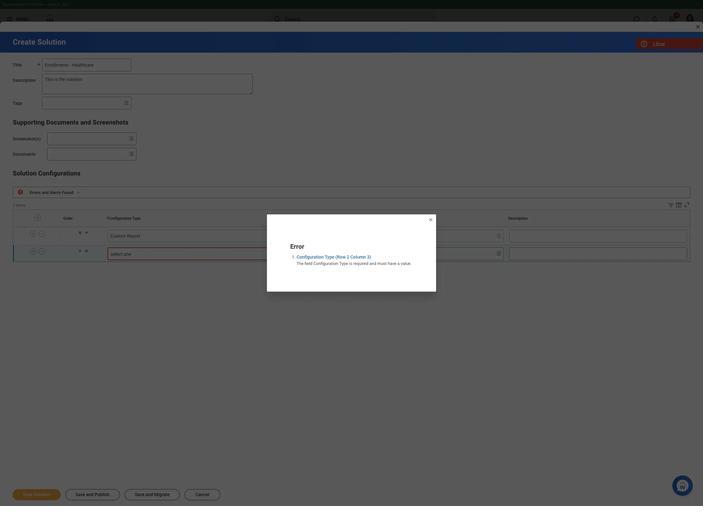 Task type: locate. For each thing, give the bounding box(es) containing it.
0 horizontal spatial solution
[[13, 170, 37, 177]]

2 horizontal spatial type
[[339, 262, 348, 266]]

row element up enrollments - healthcare, press delete to clear value. option
[[13, 210, 692, 227]]

1 horizontal spatial and
[[80, 119, 91, 126]]

implementation preview -   adeptai_dpt1
[[3, 2, 70, 7]]

configuration type (row 2 column 3) link
[[297, 255, 371, 261]]

error up the
[[290, 243, 304, 251]]

1 vertical spatial description
[[509, 216, 528, 221]]

row element up column
[[13, 228, 690, 246]]

screenshots
[[93, 119, 128, 126]]

caret down image
[[83, 230, 90, 236]]

0 vertical spatial row element
[[13, 210, 692, 227]]

supporting
[[13, 119, 45, 126]]

solution
[[37, 38, 66, 47], [13, 170, 37, 177]]

2 vertical spatial and
[[370, 262, 376, 266]]

1 horizontal spatial 2
[[347, 255, 349, 260]]

solution right create
[[37, 38, 66, 47]]

1 vertical spatial row element
[[13, 228, 690, 246]]

the
[[297, 262, 304, 266]]

None text field
[[509, 248, 688, 261]]

1 error button
[[636, 38, 703, 49]]

2 horizontal spatial and
[[370, 262, 376, 266]]

configuration
[[108, 216, 132, 221], [297, 255, 324, 260], [314, 262, 339, 266]]

supporting documents and screenshots
[[13, 119, 128, 126]]

0 vertical spatial solution
[[37, 38, 66, 47]]

plus image for minus image
[[31, 249, 35, 255]]

plus image left minus image
[[31, 249, 35, 255]]

prompts image
[[127, 150, 135, 158]]

0 vertical spatial type
[[132, 216, 141, 221]]

0 vertical spatial description
[[13, 78, 36, 83]]

configuration inside group
[[108, 216, 132, 221]]

and
[[80, 119, 91, 126], [42, 190, 49, 195], [370, 262, 376, 266]]

(row
[[336, 255, 346, 260]]

minus image
[[39, 249, 44, 255]]

0 horizontal spatial documents
[[13, 152, 36, 157]]

prompts image inside "supporting documents and screenshots" group
[[127, 135, 135, 143]]

solution up the errors
[[13, 170, 37, 177]]

plus image
[[31, 231, 35, 237], [31, 249, 35, 255]]

row element containing order
[[13, 210, 692, 227]]

exclamation image
[[642, 42, 647, 47], [18, 190, 23, 195]]

prompts image
[[122, 99, 130, 107], [127, 135, 135, 143], [495, 232, 502, 240], [495, 250, 502, 258]]

1 horizontal spatial solution
[[37, 38, 66, 47]]

inbox large image
[[670, 16, 676, 22]]

action bar region
[[0, 484, 703, 507]]

0 vertical spatial and
[[80, 119, 91, 126]]

row element
[[13, 210, 692, 227], [13, 228, 690, 246]]

description
[[13, 78, 36, 83], [509, 216, 528, 221]]

found
[[62, 190, 73, 195]]

type
[[132, 216, 141, 221], [325, 255, 335, 260], [339, 262, 348, 266]]

1 plus image from the top
[[31, 231, 35, 237]]

0 horizontal spatial 2
[[13, 204, 15, 208]]

1 horizontal spatial type
[[325, 255, 335, 260]]

solution configurations
[[13, 170, 81, 177]]

close environment banner image
[[696, 2, 700, 6]]

Description text field
[[42, 74, 253, 94]]

1 horizontal spatial documents
[[46, 119, 79, 126]]

1 row element from the top
[[13, 210, 692, 227]]

0 vertical spatial error
[[656, 41, 665, 46]]

type left is
[[339, 262, 348, 266]]

error inside dialog
[[290, 243, 304, 251]]

Title text field
[[42, 59, 131, 71]]

caret top image
[[83, 248, 90, 254]]

0 vertical spatial documents
[[46, 119, 79, 126]]

field
[[305, 262, 313, 266]]

notifications large image
[[652, 16, 658, 22]]

error
[[656, 41, 665, 46], [290, 243, 304, 251]]

and inside solution configurations group
[[42, 190, 49, 195]]

2 inside solution configurations group
[[13, 204, 15, 208]]

exclamation image up items
[[18, 190, 23, 195]]

1 vertical spatial and
[[42, 190, 49, 195]]

1 horizontal spatial error
[[656, 41, 665, 46]]

1 vertical spatial 2
[[347, 255, 349, 260]]

and up screenshot(s) field at the top
[[80, 119, 91, 126]]

2 left items
[[13, 204, 15, 208]]

type right *
[[132, 216, 141, 221]]

2 up is
[[347, 255, 349, 260]]

1 vertical spatial documents
[[13, 152, 36, 157]]

documents
[[46, 119, 79, 126], [13, 152, 36, 157]]

and down 3)
[[370, 262, 376, 266]]

and inside group
[[80, 119, 91, 126]]

required
[[353, 262, 369, 266]]

1 horizontal spatial exclamation image
[[642, 42, 647, 47]]

prompts image for tags field
[[122, 99, 130, 107]]

implementation preview -   adeptai_dpt1 banner
[[0, 0, 703, 29]]

0 vertical spatial plus image
[[31, 231, 35, 237]]

1 vertical spatial plus image
[[31, 249, 35, 255]]

-
[[45, 2, 46, 7]]

plus image left minus icon
[[31, 231, 35, 237]]

0 horizontal spatial description
[[13, 78, 36, 83]]

supporting documents and screenshots button
[[13, 119, 128, 126]]

0 vertical spatial 2
[[13, 204, 15, 208]]

and left alerts
[[42, 190, 49, 195]]

exclamation image left 1
[[642, 42, 647, 47]]

1 vertical spatial error
[[290, 243, 304, 251]]

0 horizontal spatial and
[[42, 190, 49, 195]]

documents down tags field
[[46, 119, 79, 126]]

title
[[13, 63, 22, 68]]

2 plus image from the top
[[31, 249, 35, 255]]

toolbar inside solution configurations group
[[663, 202, 691, 210]]

2
[[13, 204, 15, 208], [347, 255, 349, 260]]

error right 1
[[656, 41, 665, 46]]

2 vertical spatial type
[[339, 262, 348, 266]]

caret bottom image
[[77, 230, 83, 236]]

2 inside configuration type (row 2 column 3) the field configuration type is required and must have a value.
[[347, 255, 349, 260]]

2 vertical spatial configuration
[[314, 262, 339, 266]]

0 horizontal spatial error
[[290, 243, 304, 251]]

0 vertical spatial exclamation image
[[642, 42, 647, 47]]

1 vertical spatial solution
[[13, 170, 37, 177]]

documents down screenshot(s)
[[13, 152, 36, 157]]

1 vertical spatial exclamation image
[[18, 190, 23, 195]]

enrollments - healthcare, press delete to clear value. option
[[374, 234, 380, 238]]

Screenshot(s) field
[[48, 133, 126, 145]]

type left (row at left
[[325, 255, 335, 260]]

description inside "row" element
[[509, 216, 528, 221]]

1 horizontal spatial description
[[509, 216, 528, 221]]

0 horizontal spatial type
[[132, 216, 141, 221]]

toolbar
[[663, 202, 691, 210]]

0 horizontal spatial exclamation image
[[18, 190, 23, 195]]

create
[[13, 38, 35, 47]]

0 vertical spatial configuration
[[108, 216, 132, 221]]

Tags field
[[42, 98, 121, 109]]

workday assistant region
[[673, 474, 696, 497]]

supporting documents and screenshots group
[[13, 117, 691, 161]]



Task type: vqa. For each thing, say whether or not it's contained in the screenshot.
More image in the left of the page
no



Task type: describe. For each thing, give the bounding box(es) containing it.
Configuration field
[[312, 249, 493, 260]]

solution configurations group
[[13, 168, 692, 263]]

items
[[16, 204, 25, 208]]

order
[[63, 216, 73, 221]]

solution configurations button
[[13, 170, 81, 177]]

create solution dialog
[[0, 0, 703, 507]]

1 error
[[653, 41, 665, 46]]

configuration type (row 2 column 3) the field configuration type is required and must have a value.
[[297, 255, 412, 266]]

implementation
[[3, 2, 30, 7]]

Documents field
[[48, 149, 126, 160]]

is
[[349, 262, 352, 266]]

1
[[653, 41, 655, 46]]

errors
[[30, 190, 41, 195]]

fullscreen image
[[684, 202, 691, 209]]

errors and alerts found
[[30, 190, 73, 195]]

click to view/edit grid preferences image
[[676, 202, 683, 209]]

plus image for minus icon
[[31, 231, 35, 237]]

a
[[398, 262, 400, 266]]

prompts image for the configuration field
[[495, 250, 502, 258]]

3)
[[367, 255, 371, 260]]

tags
[[13, 101, 22, 106]]

column
[[351, 255, 366, 260]]

close create solution image
[[696, 24, 701, 29]]

type inside solution configurations group
[[132, 216, 141, 221]]

1 vertical spatial configuration
[[297, 255, 324, 260]]

exclamation image inside 1 error button
[[642, 42, 647, 47]]

profile logan mcneil element
[[682, 12, 700, 26]]

prompts image for screenshot(s) field at the top
[[127, 135, 135, 143]]

create solution
[[13, 38, 66, 47]]

value.
[[401, 262, 412, 266]]

create solution main content
[[0, 32, 703, 507]]

caret up image
[[77, 248, 83, 254]]

plus image
[[35, 215, 40, 221]]

configurations
[[38, 170, 81, 177]]

select to filter grid data image
[[668, 202, 675, 209]]

minus image
[[39, 231, 44, 237]]

solution inside group
[[13, 170, 37, 177]]

2 items
[[13, 204, 25, 208]]

error dialog
[[267, 215, 436, 292]]

adeptai_dpt1
[[47, 2, 70, 7]]

exclamation image inside solution configurations group
[[18, 190, 23, 195]]

and inside configuration type (row 2 column 3) the field configuration type is required and must have a value.
[[370, 262, 376, 266]]

none text field inside solution configurations group
[[509, 248, 688, 261]]

* configuration type
[[107, 216, 141, 221]]

must
[[378, 262, 387, 266]]

search image
[[273, 15, 281, 23]]

1 vertical spatial type
[[325, 255, 335, 260]]

2 row element from the top
[[13, 228, 690, 246]]

close errors and alerts image
[[428, 218, 433, 223]]

screenshot(s)
[[13, 137, 41, 142]]

error inside button
[[656, 41, 665, 46]]

alerts
[[50, 190, 61, 195]]

preview
[[31, 2, 44, 7]]

have
[[388, 262, 397, 266]]

*
[[107, 216, 108, 221]]



